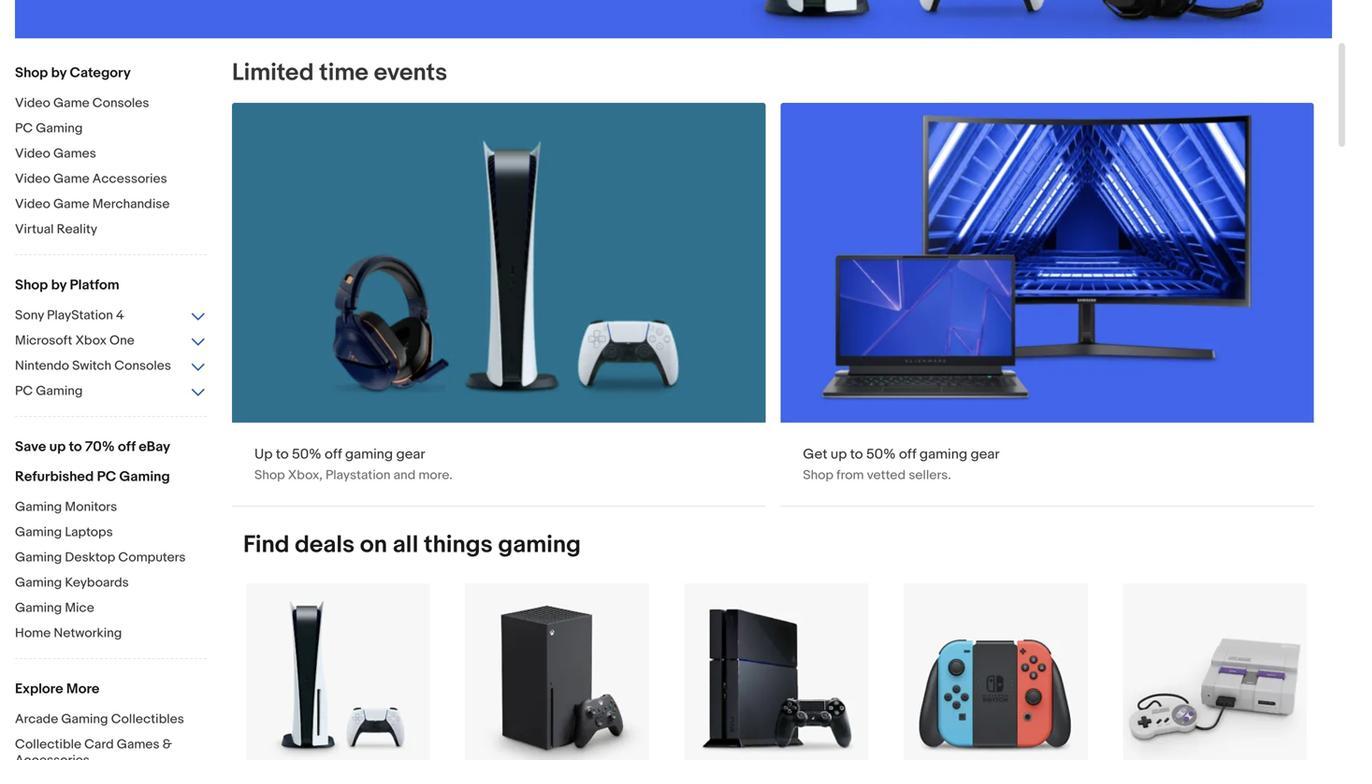 Task type: vqa. For each thing, say whether or not it's contained in the screenshot.
gear inside the Get up to 50% off gaming gear Shop from vetted sellers.
yes



Task type: describe. For each thing, give the bounding box(es) containing it.
explore more
[[15, 681, 100, 698]]

explore
[[15, 681, 63, 698]]

one
[[110, 333, 134, 349]]

mice
[[65, 601, 94, 617]]

gaming inside save up to 70% off ebay refurbished pc gaming
[[119, 469, 170, 486]]

pc inside the video game consoles pc gaming video games video game accessories video game merchandise virtual reality
[[15, 121, 33, 137]]

collectible card games & accessories link
[[15, 737, 207, 761]]

nintendo
[[15, 358, 69, 374]]

switch
[[72, 358, 111, 374]]

by for platfom
[[51, 277, 67, 294]]

gaming mice link
[[15, 601, 207, 618]]

find
[[243, 531, 290, 560]]

virtual reality link
[[15, 222, 207, 240]]

gaming monitors link
[[15, 500, 207, 517]]

home
[[15, 626, 51, 642]]

none text field containing get up to 50% off gaming gear
[[781, 103, 1314, 506]]

video game consoles pc gaming video games video game accessories video game merchandise virtual reality
[[15, 95, 170, 238]]

card
[[84, 737, 114, 753]]

70%
[[85, 439, 115, 456]]

home networking link
[[15, 626, 207, 644]]

laptops
[[65, 525, 113, 541]]

get up to 50% off gaming gear shop from vetted sellers.
[[803, 446, 1000, 484]]

gear inside up to 50% off gaming gear shop xbox, playstation and more.
[[396, 446, 425, 463]]

games inside arcade gaming collectibles collectible card games & accessories
[[117, 737, 160, 753]]

pc inside save up to 70% off ebay refurbished pc gaming
[[97, 469, 116, 486]]

gaming monitors gaming laptops gaming desktop computers gaming keyboards gaming mice home networking
[[15, 500, 186, 642]]

merchandise
[[92, 196, 170, 212]]

nintendo switch consoles button
[[15, 358, 207, 376]]

get
[[803, 446, 828, 463]]

50% inside up to 50% off gaming gear shop xbox, playstation and more.
[[292, 446, 321, 463]]

monitors
[[65, 500, 117, 516]]

gaming inside arcade gaming collectibles collectible card games & accessories
[[61, 712, 108, 728]]

4 video from the top
[[15, 196, 50, 212]]

xbox,
[[288, 468, 323, 484]]

gaming inside the video game consoles pc gaming video games video game accessories video game merchandise virtual reality
[[36, 121, 83, 137]]

on
[[360, 531, 387, 560]]

playstation
[[326, 468, 391, 484]]

playstation
[[47, 308, 113, 324]]

time
[[319, 58, 369, 87]]

4
[[116, 308, 124, 324]]

from
[[837, 468, 864, 484]]

microsoft
[[15, 333, 72, 349]]

off for pc
[[118, 439, 136, 456]]

to for save
[[69, 439, 82, 456]]

networking
[[54, 626, 122, 642]]

things
[[424, 531, 493, 560]]

accessories inside the video game consoles pc gaming video games video game accessories video game merchandise virtual reality
[[92, 171, 167, 187]]

virtual
[[15, 222, 54, 238]]

pc inside sony playstation 4 microsoft xbox one nintendo switch consoles pc gaming
[[15, 384, 33, 399]]

reality
[[57, 222, 97, 238]]



Task type: locate. For each thing, give the bounding box(es) containing it.
game down 'video games' link
[[53, 171, 90, 187]]

events
[[374, 58, 447, 87]]

and
[[394, 468, 416, 484]]

limited time events
[[232, 58, 447, 87]]

sony playstation 4 button
[[15, 308, 207, 326]]

gaming for get up to 50% off gaming gear shop from vetted sellers.
[[920, 446, 968, 463]]

pc down nintendo
[[15, 384, 33, 399]]

to inside save up to 70% off ebay refurbished pc gaming
[[69, 439, 82, 456]]

consoles inside the video game consoles pc gaming video games video game accessories video game merchandise virtual reality
[[92, 95, 149, 111]]

2 horizontal spatial off
[[899, 446, 916, 463]]

2 vertical spatial pc
[[97, 469, 116, 486]]

gear inside get up to 50% off gaming gear shop from vetted sellers.
[[971, 446, 1000, 463]]

off
[[118, 439, 136, 456], [325, 446, 342, 463], [899, 446, 916, 463]]

off inside up to 50% off gaming gear shop xbox, playstation and more.
[[325, 446, 342, 463]]

1 by from the top
[[51, 65, 67, 81]]

2 gear from the left
[[971, 446, 1000, 463]]

1 vertical spatial pc
[[15, 384, 33, 399]]

keyboards
[[65, 575, 129, 591]]

gaming inside up to 50% off gaming gear shop xbox, playstation and more.
[[345, 446, 393, 463]]

to left 70%
[[69, 439, 82, 456]]

50% inside get up to 50% off gaming gear shop from vetted sellers.
[[866, 446, 896, 463]]

games down pc gaming 'link'
[[53, 146, 96, 162]]

1 vertical spatial game
[[53, 171, 90, 187]]

by left platfom
[[51, 277, 67, 294]]

1 horizontal spatial up
[[831, 446, 847, 463]]

2 vertical spatial game
[[53, 196, 90, 212]]

deals
[[295, 531, 355, 560]]

pc down shop by category
[[15, 121, 33, 137]]

0 horizontal spatial accessories
[[15, 753, 90, 761]]

limited
[[232, 58, 314, 87]]

off inside save up to 70% off ebay refurbished pc gaming
[[118, 439, 136, 456]]

up for save
[[49, 439, 66, 456]]

1 horizontal spatial 50%
[[866, 446, 896, 463]]

gaming
[[36, 121, 83, 137], [36, 384, 83, 399], [119, 469, 170, 486], [15, 500, 62, 516], [15, 525, 62, 541], [15, 550, 62, 566], [15, 575, 62, 591], [15, 601, 62, 617], [61, 712, 108, 728]]

2 video from the top
[[15, 146, 50, 162]]

up for get
[[831, 446, 847, 463]]

gaming laptops link
[[15, 525, 207, 543]]

game
[[53, 95, 90, 111], [53, 171, 90, 187], [53, 196, 90, 212]]

by for category
[[51, 65, 67, 81]]

pc gaming link
[[15, 121, 207, 138]]

gaming up the playstation
[[345, 446, 393, 463]]

0 horizontal spatial to
[[69, 439, 82, 456]]

1 horizontal spatial gaming
[[498, 531, 581, 560]]

game down shop by category
[[53, 95, 90, 111]]

2 50% from the left
[[866, 446, 896, 463]]

0 vertical spatial game
[[53, 95, 90, 111]]

accessories up merchandise
[[92, 171, 167, 187]]

1 video from the top
[[15, 95, 50, 111]]

1 horizontal spatial accessories
[[92, 171, 167, 187]]

consoles down 'one'
[[114, 358, 171, 374]]

off right 70%
[[118, 439, 136, 456]]

desktop
[[65, 550, 115, 566]]

1 vertical spatial by
[[51, 277, 67, 294]]

video game accessories link
[[15, 171, 207, 189]]

1 vertical spatial accessories
[[15, 753, 90, 761]]

pc
[[15, 121, 33, 137], [15, 384, 33, 399], [97, 469, 116, 486]]

1 horizontal spatial gear
[[971, 446, 1000, 463]]

shop down get in the right of the page
[[803, 468, 834, 484]]

2 game from the top
[[53, 171, 90, 187]]

0 vertical spatial accessories
[[92, 171, 167, 187]]

gaming keyboards link
[[15, 575, 207, 593]]

up right get in the right of the page
[[831, 446, 847, 463]]

0 horizontal spatial up
[[49, 439, 66, 456]]

1 50% from the left
[[292, 446, 321, 463]]

platfom
[[70, 277, 119, 294]]

all
[[393, 531, 419, 560]]

50% up xbox,
[[292, 446, 321, 463]]

sony playstation 4 microsoft xbox one nintendo switch consoles pc gaming
[[15, 308, 171, 399]]

shop up sony
[[15, 277, 48, 294]]

consoles up pc gaming 'link'
[[92, 95, 149, 111]]

off up vetted
[[899, 446, 916, 463]]

3 video from the top
[[15, 171, 50, 187]]

to
[[69, 439, 82, 456], [276, 446, 289, 463], [850, 446, 863, 463]]

by left category
[[51, 65, 67, 81]]

games inside the video game consoles pc gaming video games video game accessories video game merchandise virtual reality
[[53, 146, 96, 162]]

2 horizontal spatial gaming
[[920, 446, 968, 463]]

by
[[51, 65, 67, 81], [51, 277, 67, 294]]

category
[[70, 65, 131, 81]]

up right save
[[49, 439, 66, 456]]

up inside get up to 50% off gaming gear shop from vetted sellers.
[[831, 446, 847, 463]]

consoles
[[92, 95, 149, 111], [114, 358, 171, 374]]

list
[[221, 583, 1332, 761]]

video game consoles link
[[15, 95, 207, 113]]

sony
[[15, 308, 44, 324]]

50%
[[292, 446, 321, 463], [866, 446, 896, 463]]

sellers.
[[909, 468, 951, 484]]

1 horizontal spatial games
[[117, 737, 160, 753]]

1 horizontal spatial off
[[325, 446, 342, 463]]

save up to 70% off ebay refurbished pc gaming
[[15, 439, 170, 486]]

save
[[15, 439, 46, 456]]

gaming
[[345, 446, 393, 463], [920, 446, 968, 463], [498, 531, 581, 560]]

up
[[49, 439, 66, 456], [831, 446, 847, 463]]

shop by platfom
[[15, 277, 119, 294]]

gaming inside sony playstation 4 microsoft xbox one nintendo switch consoles pc gaming
[[36, 384, 83, 399]]

2 by from the top
[[51, 277, 67, 294]]

0 vertical spatial consoles
[[92, 95, 149, 111]]

1 vertical spatial games
[[117, 737, 160, 753]]

1 vertical spatial consoles
[[114, 358, 171, 374]]

microsoft xbox one button
[[15, 333, 207, 351]]

0 vertical spatial games
[[53, 146, 96, 162]]

video
[[15, 95, 50, 111], [15, 146, 50, 162], [15, 171, 50, 187], [15, 196, 50, 212]]

3 game from the top
[[53, 196, 90, 212]]

gaming for find deals on all things gaming
[[498, 531, 581, 560]]

to inside get up to 50% off gaming gear shop from vetted sellers.
[[850, 446, 863, 463]]

pc gaming button
[[15, 384, 207, 401]]

xbox
[[75, 333, 107, 349]]

0 horizontal spatial games
[[53, 146, 96, 162]]

to up from
[[850, 446, 863, 463]]

to right up
[[276, 446, 289, 463]]

accessories down arcade
[[15, 753, 90, 761]]

games
[[53, 146, 96, 162], [117, 737, 160, 753]]

games down collectibles
[[117, 737, 160, 753]]

0 horizontal spatial gaming
[[345, 446, 393, 463]]

0 vertical spatial by
[[51, 65, 67, 81]]

to inside up to 50% off gaming gear shop xbox, playstation and more.
[[276, 446, 289, 463]]

shop down up
[[254, 468, 285, 484]]

refurbished
[[15, 469, 94, 486]]

1 gear from the left
[[396, 446, 425, 463]]

shop left category
[[15, 65, 48, 81]]

shop inside get up to 50% off gaming gear shop from vetted sellers.
[[803, 468, 834, 484]]

0 vertical spatial pc
[[15, 121, 33, 137]]

off inside get up to 50% off gaming gear shop from vetted sellers.
[[899, 446, 916, 463]]

0 horizontal spatial off
[[118, 439, 136, 456]]

accessories
[[92, 171, 167, 187], [15, 753, 90, 761]]

gaming desktop computers link
[[15, 550, 207, 568]]

more
[[66, 681, 100, 698]]

arcade
[[15, 712, 58, 728]]

up to 50% off gaming gear shop xbox, playstation and more.
[[254, 446, 453, 484]]

up inside save up to 70% off ebay refurbished pc gaming
[[49, 439, 66, 456]]

off up the playstation
[[325, 446, 342, 463]]

2 horizontal spatial to
[[850, 446, 863, 463]]

0 horizontal spatial 50%
[[292, 446, 321, 463]]

ebay
[[139, 439, 170, 456]]

shop inside up to 50% off gaming gear shop xbox, playstation and more.
[[254, 468, 285, 484]]

1 game from the top
[[53, 95, 90, 111]]

gaming right things at the left of the page
[[498, 531, 581, 560]]

&
[[162, 737, 172, 753]]

find deals on all things gaming
[[243, 531, 581, 560]]

gaming up sellers.
[[920, 446, 968, 463]]

more.
[[419, 468, 453, 484]]

to for get
[[850, 446, 863, 463]]

1 horizontal spatial to
[[276, 446, 289, 463]]

video game merchandise link
[[15, 196, 207, 214]]

50% up vetted
[[866, 446, 896, 463]]

None text field
[[232, 103, 766, 506]]

None text field
[[781, 103, 1314, 506]]

pc down 70%
[[97, 469, 116, 486]]

up
[[254, 446, 273, 463]]

game up 'reality'
[[53, 196, 90, 212]]

video games link
[[15, 146, 207, 164]]

arcade gaming collectibles collectible card games & accessories
[[15, 712, 184, 761]]

0 horizontal spatial gear
[[396, 446, 425, 463]]

none text field containing up to 50% off gaming gear
[[232, 103, 766, 506]]

shop by category
[[15, 65, 131, 81]]

accessories inside arcade gaming collectibles collectible card games & accessories
[[15, 753, 90, 761]]

vetted
[[867, 468, 906, 484]]

shop
[[15, 65, 48, 81], [15, 277, 48, 294], [254, 468, 285, 484], [803, 468, 834, 484]]

gaming inside get up to 50% off gaming gear shop from vetted sellers.
[[920, 446, 968, 463]]

collectibles
[[111, 712, 184, 728]]

computers
[[118, 550, 186, 566]]

arcade gaming collectibles link
[[15, 712, 207, 730]]

gear
[[396, 446, 425, 463], [971, 446, 1000, 463]]

off for shop
[[899, 446, 916, 463]]

collectible
[[15, 737, 81, 753]]

consoles inside sony playstation 4 microsoft xbox one nintendo switch consoles pc gaming
[[114, 358, 171, 374]]



